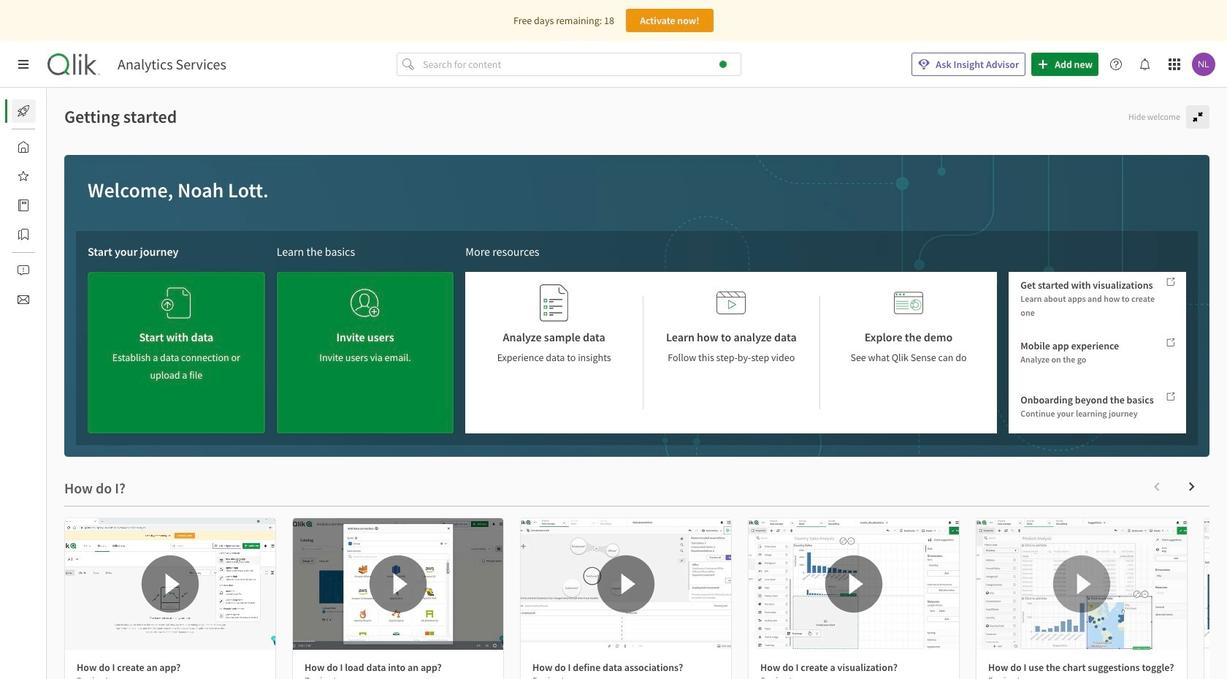 Task type: vqa. For each thing, say whether or not it's contained in the screenshot.
List view "image"
no



Task type: locate. For each thing, give the bounding box(es) containing it.
how do i load data into an app? element
[[305, 661, 442, 674]]

navigation pane element
[[0, 94, 47, 317]]

subscriptions image
[[18, 294, 29, 306]]

invite users image
[[351, 284, 380, 322]]

analyze sample data image
[[540, 284, 569, 322]]

hide welcome image
[[1193, 111, 1205, 123]]

home image
[[18, 141, 29, 153]]

how do i create an app? element
[[77, 661, 181, 674]]

how do i define data associations? image
[[521, 518, 732, 650]]

noah lott image
[[1193, 53, 1216, 76]]

getting started image
[[18, 105, 29, 117]]

how do i load data into an app? image
[[293, 518, 504, 650]]

how do i create a visualization? element
[[761, 661, 898, 674]]

main content
[[47, 88, 1228, 679]]

how do i interact with visualizations? image
[[1205, 518, 1228, 650]]

explore the demo image
[[895, 284, 924, 322]]

favorites image
[[18, 170, 29, 182]]

open sidebar menu image
[[18, 58, 29, 70]]

how do i create an app? image
[[65, 518, 276, 650]]



Task type: describe. For each thing, give the bounding box(es) containing it.
how do i use the chart suggestions toggle? element
[[989, 661, 1175, 674]]

how do i define data associations? element
[[533, 661, 683, 674]]

collections image
[[18, 229, 29, 240]]

Search for content text field
[[420, 53, 742, 76]]

how do i create a visualization? image
[[749, 518, 960, 650]]

catalog image
[[18, 200, 29, 211]]

start with data image
[[162, 284, 191, 322]]

analytics services element
[[118, 56, 226, 73]]

learn how to analyze data image
[[717, 284, 747, 322]]

home badge image
[[720, 61, 727, 68]]

how do i use the chart suggestions toggle? image
[[977, 518, 1188, 650]]

alerts image
[[18, 265, 29, 276]]



